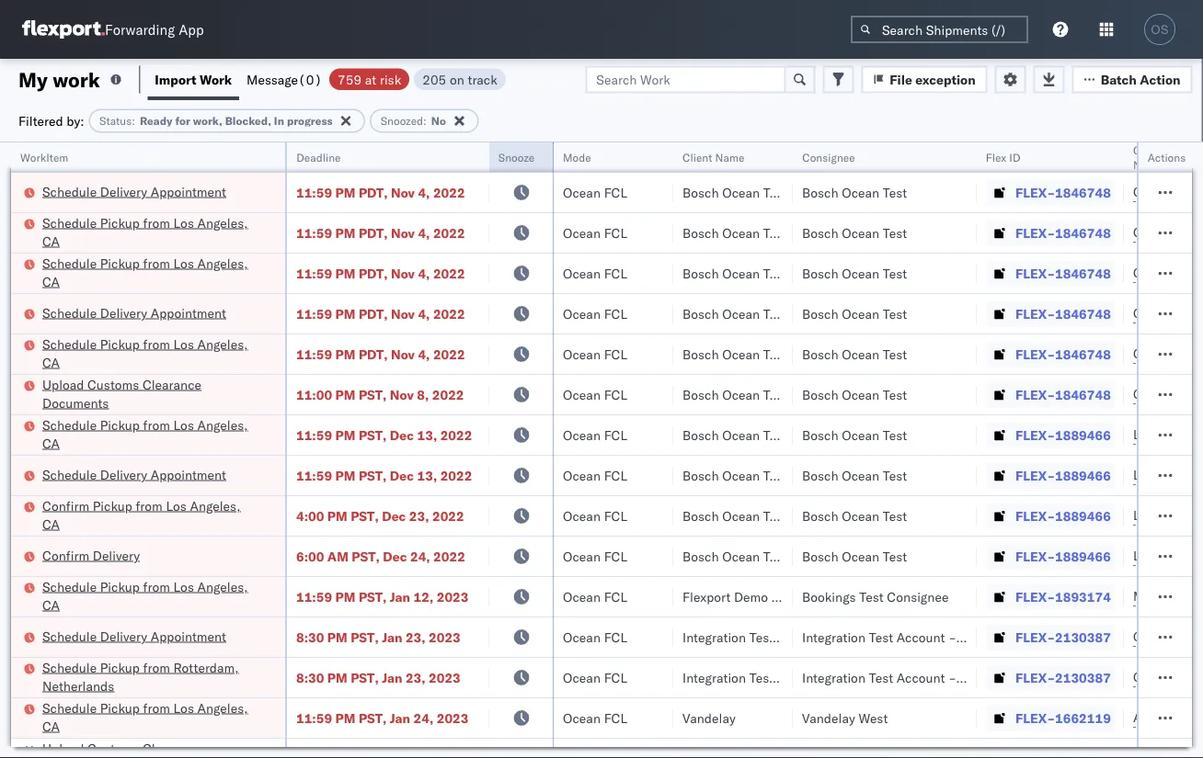 Task type: locate. For each thing, give the bounding box(es) containing it.
integration
[[802, 630, 866, 646], [802, 670, 866, 686]]

4 flex- from the top
[[1016, 306, 1055, 322]]

14 ocean fcl from the top
[[563, 711, 627, 727]]

msdu73045
[[1133, 589, 1203, 605]]

: for snoozed
[[423, 114, 427, 128]]

2 resize handle column header from the left
[[467, 143, 489, 759]]

1 appointment from the top
[[151, 184, 226, 200]]

1 schedule delivery appointment from the top
[[42, 184, 226, 200]]

2130387 down 1893174
[[1055, 630, 1111, 646]]

schedule pickup from los angeles, ca button
[[42, 214, 261, 253], [42, 254, 261, 293], [42, 335, 261, 374], [42, 416, 261, 455], [42, 578, 261, 617], [42, 700, 261, 738]]

1 vertical spatial integration
[[802, 670, 866, 686]]

0 vertical spatial karl
[[960, 630, 984, 646]]

0 horizontal spatial vandelay
[[683, 711, 736, 727]]

customs inside upload customs clearance documents
[[87, 377, 139, 393]]

3 flex-1889466 from the top
[[1016, 508, 1111, 524]]

schedule delivery appointment link down workitem button
[[42, 183, 226, 201]]

2 fcl from the top
[[604, 225, 627, 241]]

8 schedule from the top
[[42, 579, 97, 595]]

1662119
[[1055, 711, 1111, 727]]

2 schedule delivery appointment link from the top
[[42, 304, 226, 322]]

9 flex- from the top
[[1016, 508, 1055, 524]]

0 vertical spatial lagerfeld
[[987, 630, 1042, 646]]

5 ceau75222 from the top
[[1133, 346, 1203, 362]]

11:59
[[296, 184, 332, 201], [296, 225, 332, 241], [296, 265, 332, 282], [296, 306, 332, 322], [296, 346, 332, 362], [296, 427, 332, 443], [296, 468, 332, 484], [296, 589, 332, 605], [296, 711, 332, 727]]

2 11:59 pm pdt, nov 4, 2022 from the top
[[296, 225, 465, 241]]

1 vertical spatial 11:59 pm pst, dec 13, 2022
[[296, 468, 472, 484]]

customs for upload customs clearance
[[87, 741, 139, 757]]

0 vertical spatial confirm
[[42, 498, 89, 514]]

0 vertical spatial 13,
[[417, 427, 437, 443]]

os button
[[1139, 8, 1181, 51]]

my work
[[18, 67, 100, 92]]

5 flex-1846748 from the top
[[1016, 346, 1111, 362]]

filtered
[[18, 113, 63, 129]]

upload customs clearance documents button
[[42, 376, 261, 414]]

upload customs clearance
[[42, 741, 201, 759]]

confirm inside confirm pickup from los angeles, ca
[[42, 498, 89, 514]]

flex-1662119 button
[[986, 706, 1115, 732], [986, 706, 1115, 732]]

6:00 am pst, dec 24, 2022
[[296, 549, 465, 565]]

1893174
[[1055, 589, 1111, 605]]

delivery up upload customs clearance documents
[[100, 305, 147, 321]]

clearance inside upload customs clearance documents
[[142, 377, 201, 393]]

1 ca from the top
[[42, 233, 60, 249]]

flexport demo consignee
[[683, 589, 833, 605]]

upload up "documents"
[[42, 377, 84, 393]]

import
[[155, 71, 197, 87]]

2 flex-2130387 from the top
[[1016, 670, 1111, 686]]

9 fcl from the top
[[604, 508, 627, 524]]

confirm delivery
[[42, 548, 140, 564]]

2 ocean fcl from the top
[[563, 225, 627, 241]]

schedule pickup from los angeles, ca for 6th "schedule pickup from los angeles, ca" link from the bottom of the page
[[42, 215, 248, 249]]

1 confirm from the top
[[42, 498, 89, 514]]

1 vertical spatial flex-2130387
[[1016, 670, 1111, 686]]

8:30 pm pst, jan 23, 2023 down "11:59 pm pst, jan 12, 2023"
[[296, 630, 461, 646]]

: left ready
[[132, 114, 135, 128]]

1 vertical spatial 8:30 pm pst, jan 23, 2023
[[296, 670, 461, 686]]

2 confirm from the top
[[42, 548, 89, 564]]

batch action button
[[1072, 66, 1193, 93]]

upload inside 'upload customs clearance'
[[42, 741, 84, 757]]

pdt,
[[359, 184, 388, 201], [359, 225, 388, 241], [359, 265, 388, 282], [359, 306, 388, 322], [359, 346, 388, 362]]

6 11:59 from the top
[[296, 427, 332, 443]]

nov for upload customs clearance documents 'link'
[[390, 387, 414, 403]]

0 vertical spatial account
[[897, 630, 945, 646]]

23, down 12,
[[406, 630, 426, 646]]

1 lhuu78945 from the top
[[1133, 427, 1203, 443]]

pst, for upload customs clearance documents 'link'
[[359, 387, 387, 403]]

delivery down confirm pickup from los angeles, ca
[[93, 548, 140, 564]]

pst,
[[359, 387, 387, 403], [359, 427, 387, 443], [359, 468, 387, 484], [351, 508, 379, 524], [352, 549, 380, 565], [359, 589, 387, 605], [351, 630, 379, 646], [351, 670, 379, 686], [359, 711, 387, 727]]

Search Work text field
[[585, 66, 786, 93]]

2 ceau75222 from the top
[[1133, 224, 1203, 241]]

schedule
[[42, 184, 97, 200], [42, 215, 97, 231], [42, 255, 97, 271], [42, 305, 97, 321], [42, 336, 97, 352], [42, 417, 97, 433], [42, 467, 97, 483], [42, 579, 97, 595], [42, 629, 97, 645], [42, 660, 97, 676], [42, 701, 97, 717]]

at
[[365, 71, 376, 87]]

6 schedule pickup from los angeles, ca link from the top
[[42, 700, 261, 736]]

2 : from the left
[[423, 114, 427, 128]]

gvcu52658 up abcd12345
[[1133, 670, 1203, 686]]

flex-2130387 up flex-1662119
[[1016, 670, 1111, 686]]

clearance
[[142, 377, 201, 393], [142, 741, 201, 757]]

0 vertical spatial clearance
[[142, 377, 201, 393]]

2 4, from the top
[[418, 225, 430, 241]]

4 fcl from the top
[[604, 306, 627, 322]]

pickup
[[100, 215, 140, 231], [100, 255, 140, 271], [100, 336, 140, 352], [100, 417, 140, 433], [93, 498, 132, 514], [100, 579, 140, 595], [100, 660, 140, 676], [100, 701, 140, 717]]

23,
[[409, 508, 429, 524], [406, 630, 426, 646], [406, 670, 426, 686]]

0 vertical spatial flex-2130387
[[1016, 630, 1111, 646]]

1846748 for upload customs clearance documents button
[[1055, 387, 1111, 403]]

delivery up schedule pickup from rotterdam, netherlands
[[100, 629, 147, 645]]

2023 for schedule pickup from rotterdam, netherlands link
[[429, 670, 461, 686]]

0 vertical spatial 2130387
[[1055, 630, 1111, 646]]

confirm up confirm delivery on the left
[[42, 498, 89, 514]]

status
[[99, 114, 132, 128]]

759 at risk
[[338, 71, 401, 87]]

10 fcl from the top
[[604, 549, 627, 565]]

1 schedule from the top
[[42, 184, 97, 200]]

dec up "11:59 pm pst, jan 12, 2023"
[[383, 549, 407, 565]]

2 flex-1889466 from the top
[[1016, 468, 1111, 484]]

6 ceau75222 from the top
[[1133, 386, 1203, 402]]

ceau75222 for fifth "schedule pickup from los angeles, ca" link from the bottom
[[1133, 265, 1203, 281]]

appointment for schedule delivery appointment 'link' related to second "schedule delivery appointment" button from the top of the page
[[151, 305, 226, 321]]

snooze
[[499, 150, 535, 164]]

am
[[327, 549, 349, 565]]

0 vertical spatial 8:30
[[296, 630, 324, 646]]

resize handle column header
[[263, 143, 285, 759], [467, 143, 489, 759], [532, 143, 554, 759], [651, 143, 673, 759], [771, 143, 793, 759], [955, 143, 977, 759], [1102, 143, 1124, 759], [1170, 143, 1192, 759]]

11:59 for fourth schedule pickup from los angeles, ca button from the bottom of the page
[[296, 346, 332, 362]]

2023 for 6th "schedule pickup from los angeles, ca" link from the top
[[437, 711, 469, 727]]

4 schedule delivery appointment from the top
[[42, 629, 226, 645]]

1 vertical spatial account
[[897, 670, 945, 686]]

0 vertical spatial integration test account - karl lagerfeld
[[802, 630, 1042, 646]]

upload for upload customs clearance documents
[[42, 377, 84, 393]]

1 horizontal spatial :
[[423, 114, 427, 128]]

4 1889466 from the top
[[1055, 549, 1111, 565]]

angeles, inside confirm pickup from los angeles, ca
[[190, 498, 241, 514]]

confirm delivery button
[[42, 547, 140, 567]]

schedule delivery appointment button
[[42, 183, 226, 203], [42, 304, 226, 324], [42, 466, 226, 486], [42, 628, 226, 648]]

2 11:59 from the top
[[296, 225, 332, 241]]

10 flex- from the top
[[1016, 549, 1055, 565]]

vandelay for vandelay
[[683, 711, 736, 727]]

appointment up upload customs clearance documents 'link'
[[151, 305, 226, 321]]

upload down netherlands
[[42, 741, 84, 757]]

1 vertical spatial gvcu52658
[[1133, 670, 1203, 686]]

resize handle column header for mode
[[651, 143, 673, 759]]

schedule delivery appointment down workitem button
[[42, 184, 226, 200]]

gvcu52658 down msdu73045 at the bottom right of the page
[[1133, 629, 1203, 645]]

snoozed
[[381, 114, 423, 128]]

23, up 11:59 pm pst, jan 24, 2023
[[406, 670, 426, 686]]

flex-1846748 for upload customs clearance documents 'link'
[[1016, 387, 1111, 403]]

1 vertical spatial 8:30
[[296, 670, 324, 686]]

1 vertical spatial 23,
[[406, 630, 426, 646]]

mode button
[[554, 146, 655, 165]]

integration up the vandelay west
[[802, 670, 866, 686]]

pickup inside schedule pickup from rotterdam, netherlands
[[100, 660, 140, 676]]

client
[[683, 150, 712, 164]]

0 vertical spatial integration
[[802, 630, 866, 646]]

upload inside upload customs clearance documents
[[42, 377, 84, 393]]

pickup inside confirm pickup from los angeles, ca
[[93, 498, 132, 514]]

0 vertical spatial 11:59 pm pst, dec 13, 2022
[[296, 427, 472, 443]]

2 karl from the top
[[960, 670, 984, 686]]

container
[[1133, 143, 1183, 157]]

4:00
[[296, 508, 324, 524]]

integration test account - karl lagerfeld down the bookings test consignee
[[802, 630, 1042, 646]]

0 vertical spatial -
[[949, 630, 957, 646]]

4 flex-1846748 from the top
[[1016, 306, 1111, 322]]

3 schedule delivery appointment from the top
[[42, 467, 226, 483]]

schedule delivery appointment button up schedule pickup from rotterdam, netherlands
[[42, 628, 226, 648]]

consignee button
[[793, 146, 959, 165]]

8:30 down 6:00
[[296, 630, 324, 646]]

1 schedule pickup from los angeles, ca from the top
[[42, 215, 248, 249]]

1 vertical spatial 13,
[[417, 468, 437, 484]]

1 schedule pickup from los angeles, ca link from the top
[[42, 214, 261, 251]]

13,
[[417, 427, 437, 443], [417, 468, 437, 484]]

2 account from the top
[[897, 670, 945, 686]]

schedule delivery appointment link for first "schedule delivery appointment" button from the bottom of the page
[[42, 628, 226, 646]]

flex-2130387 down the flex-1893174
[[1016, 630, 1111, 646]]

759
[[338, 71, 362, 87]]

1 integration from the top
[[802, 630, 866, 646]]

schedule delivery appointment for second "schedule delivery appointment" button from the top of the page
[[42, 305, 226, 321]]

file exception button
[[861, 66, 988, 93], [861, 66, 988, 93]]

23, for schedule pickup from rotterdam, netherlands
[[406, 670, 426, 686]]

2130387 up 1662119
[[1055, 670, 1111, 686]]

jan for schedule pickup from rotterdam, netherlands link
[[382, 670, 402, 686]]

8,
[[417, 387, 429, 403]]

integration test account - karl lagerfeld up west on the right bottom of the page
[[802, 670, 1042, 686]]

ready
[[140, 114, 172, 128]]

file
[[890, 71, 912, 87]]

2 vandelay from the left
[[802, 711, 855, 727]]

schedule delivery appointment up confirm pickup from los angeles, ca
[[42, 467, 226, 483]]

ca for 4th "schedule pickup from los angeles, ca" link from the bottom
[[42, 355, 60, 371]]

8:30 pm pst, jan 23, 2023 up 11:59 pm pst, jan 24, 2023
[[296, 670, 461, 686]]

1 vertical spatial upload
[[42, 741, 84, 757]]

8:30
[[296, 630, 324, 646], [296, 670, 324, 686]]

13, down 8,
[[417, 427, 437, 443]]

4 schedule delivery appointment button from the top
[[42, 628, 226, 648]]

customs up "documents"
[[87, 377, 139, 393]]

flex-1889466 button
[[986, 423, 1115, 448], [986, 423, 1115, 448], [986, 463, 1115, 489], [986, 463, 1115, 489], [986, 504, 1115, 529], [986, 504, 1115, 529], [986, 544, 1115, 570], [986, 544, 1115, 570]]

1 vertical spatial -
[[949, 670, 957, 686]]

4 appointment from the top
[[151, 629, 226, 645]]

1846748 for 1st schedule pickup from los angeles, ca button from the top
[[1055, 225, 1111, 241]]

flex-2130387 button
[[986, 625, 1115, 651], [986, 625, 1115, 651], [986, 666, 1115, 691], [986, 666, 1115, 691]]

ca for 6th "schedule pickup from los angeles, ca" link from the top
[[42, 719, 60, 735]]

upload
[[42, 377, 84, 393], [42, 741, 84, 757]]

ca for 6th "schedule pickup from los angeles, ca" link from the bottom of the page
[[42, 233, 60, 249]]

4,
[[418, 184, 430, 201], [418, 225, 430, 241], [418, 265, 430, 282], [418, 306, 430, 322], [418, 346, 430, 362]]

nov for fifth "schedule pickup from los angeles, ca" link from the bottom
[[391, 265, 415, 282]]

2 schedule from the top
[[42, 215, 97, 231]]

upload customs clearance documents link
[[42, 376, 261, 413]]

los
[[173, 215, 194, 231], [173, 255, 194, 271], [173, 336, 194, 352], [173, 417, 194, 433], [166, 498, 187, 514], [173, 579, 194, 595], [173, 701, 194, 717]]

4 schedule delivery appointment link from the top
[[42, 628, 226, 646]]

consignee
[[802, 150, 855, 164], [772, 589, 833, 605], [887, 589, 949, 605]]

jan
[[390, 589, 410, 605], [382, 630, 402, 646], [382, 670, 402, 686], [390, 711, 410, 727]]

schedule inside schedule pickup from rotterdam, netherlands
[[42, 660, 97, 676]]

schedule delivery appointment button up confirm pickup from los angeles, ca
[[42, 466, 226, 486]]

7 resize handle column header from the left
[[1102, 143, 1124, 759]]

import work button
[[148, 59, 239, 100]]

schedule delivery appointment link up upload customs clearance documents
[[42, 304, 226, 322]]

0 horizontal spatial :
[[132, 114, 135, 128]]

1 horizontal spatial vandelay
[[802, 711, 855, 727]]

4 ocean fcl from the top
[[563, 306, 627, 322]]

1 vertical spatial 2130387
[[1055, 670, 1111, 686]]

3 schedule delivery appointment link from the top
[[42, 466, 226, 484]]

customs inside 'upload customs clearance'
[[87, 741, 139, 757]]

13, up the 4:00 pm pst, dec 23, 2022
[[417, 468, 437, 484]]

0 vertical spatial gvcu52658
[[1133, 629, 1203, 645]]

1 11:59 from the top
[[296, 184, 332, 201]]

0 vertical spatial 8:30 pm pst, jan 23, 2023
[[296, 630, 461, 646]]

integration down bookings
[[802, 630, 866, 646]]

schedule delivery appointment button up upload customs clearance documents
[[42, 304, 226, 324]]

1 integration test account - karl lagerfeld from the top
[[802, 630, 1042, 646]]

clearance for upload customs clearance
[[142, 741, 201, 757]]

resize handle column header for consignee
[[955, 143, 977, 759]]

Search Shipments (/) text field
[[851, 16, 1028, 43]]

1 vertical spatial integration test account - karl lagerfeld
[[802, 670, 1042, 686]]

lagerfeld up flex-1662119
[[987, 670, 1042, 686]]

schedule delivery appointment link
[[42, 183, 226, 201], [42, 304, 226, 322], [42, 466, 226, 484], [42, 628, 226, 646]]

8:30 up 11:59 pm pst, jan 24, 2023
[[296, 670, 324, 686]]

4 1846748 from the top
[[1055, 306, 1111, 322]]

flex-1846748 for 4th "schedule pickup from los angeles, ca" link from the bottom
[[1016, 346, 1111, 362]]

: left the no
[[423, 114, 427, 128]]

5 11:59 from the top
[[296, 346, 332, 362]]

1 karl from the top
[[960, 630, 984, 646]]

flex-1846748 button
[[986, 180, 1115, 206], [986, 180, 1115, 206], [986, 220, 1115, 246], [986, 220, 1115, 246], [986, 261, 1115, 287], [986, 261, 1115, 287], [986, 301, 1115, 327], [986, 301, 1115, 327], [986, 342, 1115, 368], [986, 342, 1115, 368], [986, 382, 1115, 408], [986, 382, 1115, 408]]

ca for 4th "schedule pickup from los angeles, ca" link
[[42, 436, 60, 452]]

dec up 6:00 am pst, dec 24, 2022
[[382, 508, 406, 524]]

11:59 pm pst, jan 12, 2023
[[296, 589, 469, 605]]

5 schedule pickup from los angeles, ca link from the top
[[42, 578, 261, 615]]

upload for upload customs clearance
[[42, 741, 84, 757]]

1 vertical spatial lagerfeld
[[987, 670, 1042, 686]]

0 vertical spatial 24,
[[410, 549, 430, 565]]

appointment up confirm pickup from los angeles, ca link
[[151, 467, 226, 483]]

consignee for bookings test consignee
[[887, 589, 949, 605]]

flex-1846748
[[1016, 184, 1111, 201], [1016, 225, 1111, 241], [1016, 265, 1111, 282], [1016, 306, 1111, 322], [1016, 346, 1111, 362], [1016, 387, 1111, 403]]

23, up 6:00 am pst, dec 24, 2022
[[409, 508, 429, 524]]

flex-2130387
[[1016, 630, 1111, 646], [1016, 670, 1111, 686]]

24,
[[410, 549, 430, 565], [414, 711, 434, 727]]

5 4, from the top
[[418, 346, 430, 362]]

schedule delivery appointment up upload customs clearance documents
[[42, 305, 226, 321]]

pst, for 4th "schedule pickup from los angeles, ca" link
[[359, 427, 387, 443]]

delivery inside confirm delivery link
[[93, 548, 140, 564]]

11 flex- from the top
[[1016, 589, 1055, 605]]

container numbers button
[[1124, 139, 1203, 172]]

8:30 pm pst, jan 23, 2023
[[296, 630, 461, 646], [296, 670, 461, 686]]

2 schedule pickup from los angeles, ca button from the top
[[42, 254, 261, 293]]

11:59 pm pst, dec 13, 2022
[[296, 427, 472, 443], [296, 468, 472, 484]]

1 vertical spatial customs
[[87, 741, 139, 757]]

-
[[949, 630, 957, 646], [949, 670, 957, 686]]

clearance inside 'upload customs clearance'
[[142, 741, 201, 757]]

11:59 pm pst, dec 13, 2022 down 11:00 pm pst, nov 8, 2022
[[296, 427, 472, 443]]

jan for 5th "schedule pickup from los angeles, ca" link from the top of the page
[[390, 589, 410, 605]]

1 customs from the top
[[87, 377, 139, 393]]

schedule pickup from rotterdam, netherlands button
[[42, 659, 261, 698]]

flex-1846748 for fifth "schedule pickup from los angeles, ca" link from the bottom
[[1016, 265, 1111, 282]]

ca inside confirm pickup from los angeles, ca
[[42, 517, 60, 533]]

schedule delivery appointment button down workitem button
[[42, 183, 226, 203]]

0 vertical spatial customs
[[87, 377, 139, 393]]

1 1846748 from the top
[[1055, 184, 1111, 201]]

netherlands
[[42, 678, 114, 695]]

lagerfeld down the flex-1893174
[[987, 630, 1042, 646]]

1 vertical spatial confirm
[[42, 548, 89, 564]]

dec
[[390, 427, 414, 443], [390, 468, 414, 484], [382, 508, 406, 524], [383, 549, 407, 565]]

1 : from the left
[[132, 114, 135, 128]]

5 schedule pickup from los angeles, ca button from the top
[[42, 578, 261, 617]]

:
[[132, 114, 135, 128], [423, 114, 427, 128]]

5 resize handle column header from the left
[[771, 143, 793, 759]]

schedule delivery appointment up schedule pickup from rotterdam, netherlands
[[42, 629, 226, 645]]

schedule delivery appointment link for 4th "schedule delivery appointment" button from the bottom
[[42, 183, 226, 201]]

11:59 pm pst, jan 24, 2023
[[296, 711, 469, 727]]

11:59 for 1st schedule pickup from los angeles, ca button from the top
[[296, 225, 332, 241]]

appointment down workitem button
[[151, 184, 226, 200]]

schedule delivery appointment link up confirm pickup from los angeles, ca
[[42, 466, 226, 484]]

1 flex-2130387 from the top
[[1016, 630, 1111, 646]]

1 ceau75222 from the top
[[1133, 184, 1203, 200]]

1 vertical spatial 24,
[[414, 711, 434, 727]]

6 schedule pickup from los angeles, ca from the top
[[42, 701, 248, 735]]

2 vertical spatial 23,
[[406, 670, 426, 686]]

1 8:30 pm pst, jan 23, 2023 from the top
[[296, 630, 461, 646]]

6 1846748 from the top
[[1055, 387, 1111, 403]]

schedule delivery appointment link for third "schedule delivery appointment" button from the top
[[42, 466, 226, 484]]

11:59 pm pst, dec 13, 2022 up the 4:00 pm pst, dec 23, 2022
[[296, 468, 472, 484]]

customs down netherlands
[[87, 741, 139, 757]]

resize handle column header for deadline
[[467, 143, 489, 759]]

1 vertical spatial karl
[[960, 670, 984, 686]]

3 11:59 from the top
[[296, 265, 332, 282]]

appointment up the rotterdam,
[[151, 629, 226, 645]]

confirm pickup from los angeles, ca
[[42, 498, 241, 533]]

2 upload from the top
[[42, 741, 84, 757]]

0 vertical spatial 23,
[[409, 508, 429, 524]]

2 13, from the top
[[417, 468, 437, 484]]

confirm down confirm pickup from los angeles, ca
[[42, 548, 89, 564]]

1 vertical spatial clearance
[[142, 741, 201, 757]]

7 fcl from the top
[[604, 427, 627, 443]]

2023 for 5th "schedule pickup from los angeles, ca" link from the top of the page
[[437, 589, 469, 605]]

confirm delivery link
[[42, 547, 140, 565]]

24, for 2023
[[414, 711, 434, 727]]

gvcu52658
[[1133, 629, 1203, 645], [1133, 670, 1203, 686]]

0 vertical spatial upload
[[42, 377, 84, 393]]

2 clearance from the top
[[142, 741, 201, 757]]

2 appointment from the top
[[151, 305, 226, 321]]

schedule pickup from los angeles, ca for 5th "schedule pickup from los angeles, ca" link from the top of the page
[[42, 579, 248, 614]]

10 schedule from the top
[[42, 660, 97, 676]]

schedule delivery appointment link up schedule pickup from rotterdam, netherlands
[[42, 628, 226, 646]]

3 appointment from the top
[[151, 467, 226, 483]]

confirm pickup from los angeles, ca link
[[42, 497, 261, 534]]

schedule delivery appointment for third "schedule delivery appointment" button from the top
[[42, 467, 226, 483]]

2023
[[437, 589, 469, 605], [429, 630, 461, 646], [429, 670, 461, 686], [437, 711, 469, 727]]

11:59 pm pdt, nov 4, 2022
[[296, 184, 465, 201], [296, 225, 465, 241], [296, 265, 465, 282], [296, 306, 465, 322], [296, 346, 465, 362]]



Task type: vqa. For each thing, say whether or not it's contained in the screenshot.
4th HLXU6269489,
no



Task type: describe. For each thing, give the bounding box(es) containing it.
1 gvcu52658 from the top
[[1133, 629, 1203, 645]]

2 schedule delivery appointment button from the top
[[42, 304, 226, 324]]

west
[[859, 711, 888, 727]]

8 fcl from the top
[[604, 468, 627, 484]]

flex id
[[986, 150, 1021, 164]]

3 fcl from the top
[[604, 265, 627, 282]]

ca for fifth "schedule pickup from los angeles, ca" link from the bottom
[[42, 274, 60, 290]]

appointment for schedule delivery appointment 'link' corresponding to first "schedule delivery appointment" button from the bottom of the page
[[151, 629, 226, 645]]

205
[[422, 71, 446, 87]]

2 2130387 from the top
[[1055, 670, 1111, 686]]

flexport
[[683, 589, 731, 605]]

ceau75222 for upload customs clearance documents 'link'
[[1133, 386, 1203, 402]]

24, for 2022
[[410, 549, 430, 565]]

file exception
[[890, 71, 976, 87]]

track
[[468, 71, 497, 87]]

bookings
[[802, 589, 856, 605]]

4 ceau75222 from the top
[[1133, 305, 1203, 322]]

2 integration from the top
[[802, 670, 866, 686]]

2 - from the top
[[949, 670, 957, 686]]

1 4, from the top
[[418, 184, 430, 201]]

2 11:59 pm pst, dec 13, 2022 from the top
[[296, 468, 472, 484]]

nov for 6th "schedule pickup from los angeles, ca" link from the bottom of the page
[[391, 225, 415, 241]]

ca for 5th "schedule pickup from los angeles, ca" link from the top of the page
[[42, 598, 60, 614]]

9 schedule from the top
[[42, 629, 97, 645]]

workitem
[[20, 150, 68, 164]]

by:
[[67, 113, 84, 129]]

name
[[715, 150, 745, 164]]

11 fcl from the top
[[604, 589, 627, 605]]

11:59 for 3rd schedule pickup from los angeles, ca button from the bottom of the page
[[296, 427, 332, 443]]

flex id button
[[977, 146, 1106, 165]]

consignee for flexport demo consignee
[[772, 589, 833, 605]]

flex-1893174
[[1016, 589, 1111, 605]]

7 flex- from the top
[[1016, 427, 1055, 443]]

from inside confirm pickup from los angeles, ca
[[136, 498, 163, 514]]

upload customs clearance documents
[[42, 377, 201, 411]]

12,
[[414, 589, 434, 605]]

1 11:59 pm pdt, nov 4, 2022 from the top
[[296, 184, 465, 201]]

3 schedule pickup from los angeles, ca button from the top
[[42, 335, 261, 374]]

1 fcl from the top
[[604, 184, 627, 201]]

2 schedule pickup from los angeles, ca link from the top
[[42, 254, 261, 291]]

13 flex- from the top
[[1016, 670, 1055, 686]]

10 ocean fcl from the top
[[563, 549, 627, 565]]

schedule pickup from rotterdam, netherlands
[[42, 660, 239, 695]]

1 11:59 pm pst, dec 13, 2022 from the top
[[296, 427, 472, 443]]

1 flex- from the top
[[1016, 184, 1055, 201]]

mode
[[563, 150, 591, 164]]

app
[[179, 21, 204, 38]]

1 13, from the top
[[417, 427, 437, 443]]

schedule pickup from los angeles, ca for fifth "schedule pickup from los angeles, ca" link from the bottom
[[42, 255, 248, 290]]

pst, for 5th "schedule pickup from los angeles, ca" link from the top of the page
[[359, 589, 387, 605]]

abcd12345
[[1133, 710, 1203, 726]]

3 schedule pickup from los angeles, ca link from the top
[[42, 335, 261, 372]]

for
[[175, 114, 190, 128]]

work,
[[193, 114, 222, 128]]

2 lagerfeld from the top
[[987, 670, 1042, 686]]

6 ocean fcl from the top
[[563, 387, 627, 403]]

3 lhuu78945 from the top
[[1133, 508, 1203, 524]]

ceau75222 for 4th "schedule pickup from los angeles, ca" link from the bottom
[[1133, 346, 1203, 362]]

3 schedule from the top
[[42, 255, 97, 271]]

bookings test consignee
[[802, 589, 949, 605]]

action
[[1140, 71, 1181, 87]]

import work
[[155, 71, 232, 87]]

vandelay west
[[802, 711, 888, 727]]

schedule pickup from rotterdam, netherlands link
[[42, 659, 261, 696]]

consignee inside button
[[802, 150, 855, 164]]

client name button
[[673, 146, 775, 165]]

schedule delivery appointment for 4th "schedule delivery appointment" button from the bottom
[[42, 184, 226, 200]]

batch action
[[1101, 71, 1181, 87]]

5 flex- from the top
[[1016, 346, 1055, 362]]

1 ocean fcl from the top
[[563, 184, 627, 201]]

container numbers
[[1133, 143, 1183, 172]]

message (0)
[[247, 71, 322, 87]]

4 pdt, from the top
[[359, 306, 388, 322]]

my
[[18, 67, 48, 92]]

flex
[[986, 150, 1007, 164]]

3 flex- from the top
[[1016, 265, 1055, 282]]

nov for 4th "schedule pickup from los angeles, ca" link from the bottom
[[391, 346, 415, 362]]

1 schedule delivery appointment button from the top
[[42, 183, 226, 203]]

2 integration test account - karl lagerfeld from the top
[[802, 670, 1042, 686]]

7 ocean fcl from the top
[[563, 427, 627, 443]]

11:59 for second schedule pickup from los angeles, ca button from the bottom
[[296, 589, 332, 605]]

delivery up confirm pickup from los angeles, ca
[[100, 467, 147, 483]]

batch
[[1101, 71, 1137, 87]]

workitem button
[[11, 146, 267, 165]]

pst, for schedule pickup from rotterdam, netherlands link
[[351, 670, 379, 686]]

13 fcl from the top
[[604, 670, 627, 686]]

11:59 for first schedule pickup from los angeles, ca button from the bottom of the page
[[296, 711, 332, 727]]

filtered by:
[[18, 113, 84, 129]]

11:00
[[296, 387, 332, 403]]

rotterdam,
[[173, 660, 239, 676]]

6 flex- from the top
[[1016, 387, 1055, 403]]

14 fcl from the top
[[604, 711, 627, 727]]

work
[[53, 67, 100, 92]]

1 flex-1846748 from the top
[[1016, 184, 1111, 201]]

6:00
[[296, 549, 324, 565]]

5 fcl from the top
[[604, 346, 627, 362]]

4 11:59 pm pdt, nov 4, 2022 from the top
[[296, 306, 465, 322]]

delivery down workitem button
[[100, 184, 147, 200]]

flex-1846748 for 6th "schedule pickup from los angeles, ca" link from the bottom of the page
[[1016, 225, 1111, 241]]

exception
[[916, 71, 976, 87]]

progress
[[287, 114, 333, 128]]

(0)
[[298, 71, 322, 87]]

schedule pickup from los angeles, ca for 4th "schedule pickup from los angeles, ca" link
[[42, 417, 248, 452]]

schedule pickup from los angeles, ca for 4th "schedule pickup from los angeles, ca" link from the bottom
[[42, 336, 248, 371]]

no
[[431, 114, 446, 128]]

11:00 pm pst, nov 8, 2022
[[296, 387, 464, 403]]

numbers
[[1133, 158, 1179, 172]]

id
[[1010, 150, 1021, 164]]

5 pdt, from the top
[[359, 346, 388, 362]]

deadline button
[[287, 146, 471, 165]]

2 gvcu52658 from the top
[[1133, 670, 1203, 686]]

1 1889466 from the top
[[1055, 427, 1111, 443]]

pst, for 6th "schedule pickup from los angeles, ca" link from the top
[[359, 711, 387, 727]]

client name
[[683, 150, 745, 164]]

4 lhuu78945 from the top
[[1133, 548, 1203, 564]]

1 lagerfeld from the top
[[987, 630, 1042, 646]]

clearance for upload customs clearance documents
[[142, 377, 201, 393]]

23, for confirm pickup from los angeles, ca
[[409, 508, 429, 524]]

vandelay for vandelay west
[[802, 711, 855, 727]]

ceau75222 for 6th "schedule pickup from los angeles, ca" link from the bottom of the page
[[1133, 224, 1203, 241]]

13 ocean fcl from the top
[[563, 670, 627, 686]]

5 schedule from the top
[[42, 336, 97, 352]]

actions
[[1148, 150, 1186, 164]]

4 schedule pickup from los angeles, ca button from the top
[[42, 416, 261, 455]]

los inside confirm pickup from los angeles, ca
[[166, 498, 187, 514]]

4:00 pm pst, dec 23, 2022
[[296, 508, 464, 524]]

ca for confirm pickup from los angeles, ca link
[[42, 517, 60, 533]]

blocked,
[[225, 114, 271, 128]]

1846748 for 2nd schedule pickup from los angeles, ca button from the top
[[1055, 265, 1111, 282]]

schedule pickup from los angeles, ca for 6th "schedule pickup from los angeles, ca" link from the top
[[42, 701, 248, 735]]

2 1889466 from the top
[[1055, 468, 1111, 484]]

: for status
[[132, 114, 135, 128]]

on
[[450, 71, 464, 87]]

6 fcl from the top
[[604, 387, 627, 403]]

1846748 for fourth schedule pickup from los angeles, ca button from the bottom of the page
[[1055, 346, 1111, 362]]

customs for upload customs clearance documents
[[87, 377, 139, 393]]

schedule delivery appointment for first "schedule delivery appointment" button from the bottom of the page
[[42, 629, 226, 645]]

forwarding
[[105, 21, 175, 38]]

6 schedule from the top
[[42, 417, 97, 433]]

documents
[[42, 395, 109, 411]]

flex-1662119
[[1016, 711, 1111, 727]]

status : ready for work, blocked, in progress
[[99, 114, 333, 128]]

4 schedule pickup from los angeles, ca link from the top
[[42, 416, 261, 453]]

2 8:30 pm pst, jan 23, 2023 from the top
[[296, 670, 461, 686]]

resize handle column header for workitem
[[263, 143, 285, 759]]

message
[[247, 71, 298, 87]]

schedule delivery appointment link for second "schedule delivery appointment" button from the top of the page
[[42, 304, 226, 322]]

12 flex- from the top
[[1016, 630, 1055, 646]]

pst, for confirm pickup from los angeles, ca link
[[351, 508, 379, 524]]

4 11:59 from the top
[[296, 306, 332, 322]]

3 1889466 from the top
[[1055, 508, 1111, 524]]

resize handle column header for flex id
[[1102, 143, 1124, 759]]

snoozed : no
[[381, 114, 446, 128]]

resize handle column header for client name
[[771, 143, 793, 759]]

forwarding app link
[[22, 20, 204, 39]]

deadline
[[296, 150, 341, 164]]

3 4, from the top
[[418, 265, 430, 282]]

3 11:59 pm pdt, nov 4, 2022 from the top
[[296, 265, 465, 282]]

8 ocean fcl from the top
[[563, 468, 627, 484]]

9 ocean fcl from the top
[[563, 508, 627, 524]]

jan for 6th "schedule pickup from los angeles, ca" link from the top
[[390, 711, 410, 727]]

from inside schedule pickup from rotterdam, netherlands
[[143, 660, 170, 676]]

appointment for 4th "schedule delivery appointment" button from the bottom's schedule delivery appointment 'link'
[[151, 184, 226, 200]]

3 schedule delivery appointment button from the top
[[42, 466, 226, 486]]

flexport. image
[[22, 20, 105, 39]]

confirm for confirm pickup from los angeles, ca
[[42, 498, 89, 514]]

4 schedule from the top
[[42, 305, 97, 321]]

4 4, from the top
[[418, 306, 430, 322]]

2 flex- from the top
[[1016, 225, 1055, 241]]

risk
[[380, 71, 401, 87]]

1 flex-1889466 from the top
[[1016, 427, 1111, 443]]

205 on track
[[422, 71, 497, 87]]

5 ocean fcl from the top
[[563, 346, 627, 362]]

11:59 for 2nd schedule pickup from los angeles, ca button from the top
[[296, 265, 332, 282]]

confirm for confirm delivery
[[42, 548, 89, 564]]

1 8:30 from the top
[[296, 630, 324, 646]]

11 ocean fcl from the top
[[563, 589, 627, 605]]

8 flex- from the top
[[1016, 468, 1055, 484]]

appointment for schedule delivery appointment 'link' associated with third "schedule delivery appointment" button from the top
[[151, 467, 226, 483]]

6 schedule pickup from los angeles, ca button from the top
[[42, 700, 261, 738]]

dec down 11:00 pm pst, nov 8, 2022
[[390, 427, 414, 443]]

3 pdt, from the top
[[359, 265, 388, 282]]

upload customs clearance link
[[42, 740, 261, 759]]

dec up the 4:00 pm pst, dec 23, 2022
[[390, 468, 414, 484]]

3 ocean fcl from the top
[[563, 265, 627, 282]]

in
[[274, 114, 284, 128]]

8 resize handle column header from the left
[[1170, 143, 1192, 759]]



